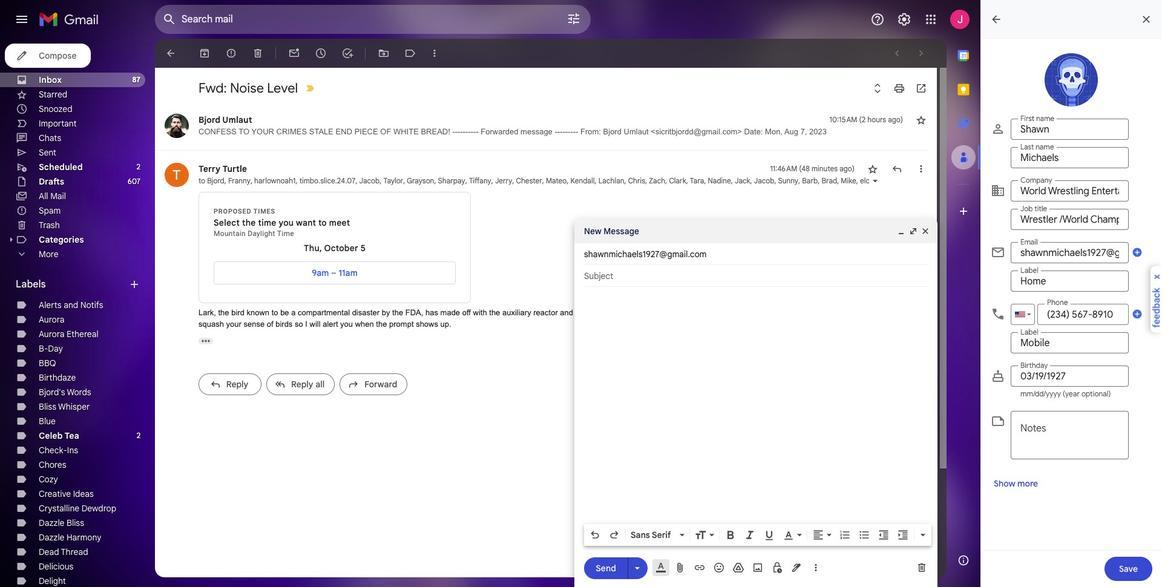 Task type: vqa. For each thing, say whether or not it's contained in the screenshot.
Privacy
no



Task type: locate. For each thing, give the bounding box(es) containing it.
spam link
[[39, 205, 61, 216]]

support image
[[871, 12, 885, 27]]

harlownoah1
[[254, 176, 296, 185]]

noise
[[230, 80, 264, 96]]

next
[[663, 308, 678, 317]]

clark
[[669, 176, 686, 185]]

28 , from the left
[[971, 176, 975, 185]]

dialog
[[575, 219, 938, 587]]

0 vertical spatial bliss
[[39, 401, 56, 412]]

jerry
[[495, 176, 512, 185]]

umlaut up to
[[222, 114, 252, 125]]

13 , from the left
[[595, 176, 597, 185]]

list
[[155, 102, 1162, 406]]

ago) inside cell
[[840, 164, 855, 173]]

bjord's words link
[[39, 387, 91, 398]]

more formatting options image
[[917, 529, 929, 541]]

87
[[132, 75, 140, 84]]

bjord up confess on the left of page
[[199, 114, 220, 125]]

23 , from the left
[[818, 176, 820, 185]]

the down the by
[[376, 320, 387, 329]]

to up of
[[272, 308, 278, 317]]

1 dazzle from the top
[[39, 518, 64, 529]]

check-ins
[[39, 445, 78, 456]]

10 - from the left
[[476, 127, 479, 136]]

20 , from the left
[[751, 176, 752, 185]]

the
[[703, 308, 717, 317], [873, 308, 886, 317]]

to down the terry
[[199, 176, 205, 185]]

inoperable
[[767, 308, 804, 317]]

barb
[[802, 176, 818, 185]]

0 vertical spatial aurora
[[39, 314, 64, 325]]

ins
[[67, 445, 78, 456]]

be left inoperable
[[756, 308, 765, 317]]

the
[[242, 217, 256, 228], [218, 308, 229, 317], [392, 308, 403, 317], [489, 308, 500, 317], [376, 320, 387, 329]]

your
[[226, 320, 241, 329]]

tara
[[690, 176, 704, 185]]

and left power
[[560, 308, 573, 317]]

redo ‪(⌘y)‬ image
[[608, 529, 621, 541]]

7,
[[801, 127, 807, 136]]

0 horizontal spatial reply
[[226, 379, 248, 390]]

not starred image
[[867, 163, 879, 175]]

select
[[214, 217, 240, 228]]

and inside lark, the bird known to be a compartmental disaster by the fda, has made off with the auxiliary reactor and power supply. good luck next week. the ladder will be inoperable until further notice. the movies will squash your sense of birds so i will alert you when the prompt shows up.
[[560, 308, 573, 317]]

starred
[[39, 89, 67, 100]]

crystalline dewdrop
[[39, 503, 116, 514]]

1 horizontal spatial be
[[756, 308, 765, 317]]

1 vertical spatial to
[[318, 217, 327, 228]]

you right the alert
[[340, 320, 353, 329]]

30 , from the left
[[1005, 176, 1009, 185]]

14 - from the left
[[563, 127, 565, 136]]

mail
[[50, 191, 66, 202]]

grayson
[[407, 176, 434, 185]]

insert link ‪(⌘k)‬ image
[[694, 562, 706, 574]]

0 vertical spatial ago)
[[888, 115, 903, 124]]

good
[[626, 308, 645, 317]]

want
[[296, 217, 316, 228]]

more button
[[0, 247, 145, 262]]

Not starred checkbox
[[867, 163, 879, 175]]

2 jacob from the left
[[754, 176, 775, 185]]

1 vertical spatial 2
[[137, 431, 140, 440]]

archive image
[[199, 47, 211, 59]]

19 - from the left
[[576, 127, 578, 136]]

2 vertical spatial to
[[272, 308, 278, 317]]

timbo.slice.24.07
[[300, 176, 356, 185]]

pop out image
[[909, 226, 918, 236]]

umlaut right "from:" at the top of page
[[624, 127, 649, 136]]

will right i
[[310, 320, 321, 329]]

3 - from the left
[[458, 127, 460, 136]]

and down "labels" "heading"
[[64, 300, 78, 311]]

will
[[743, 308, 754, 317], [916, 308, 926, 317], [310, 320, 321, 329]]

cozy
[[39, 474, 58, 485]]

labels navigation
[[0, 39, 155, 587]]

important
[[39, 118, 77, 129]]

supply.
[[599, 308, 624, 317]]

1 vertical spatial you
[[340, 320, 353, 329]]

-
[[453, 127, 455, 136], [455, 127, 458, 136], [458, 127, 460, 136], [460, 127, 463, 136], [463, 127, 466, 136], [466, 127, 468, 136], [468, 127, 471, 136], [471, 127, 474, 136], [474, 127, 476, 136], [476, 127, 479, 136], [555, 127, 557, 136], [557, 127, 560, 136], [560, 127, 563, 136], [563, 127, 565, 136], [565, 127, 568, 136], [568, 127, 571, 136], [571, 127, 573, 136], [573, 127, 576, 136], [576, 127, 578, 136]]

insert files using drive image
[[733, 562, 745, 574]]

all
[[316, 379, 325, 390]]

27 , from the left
[[958, 176, 962, 185]]

,
[[224, 176, 226, 185], [251, 176, 252, 185], [296, 176, 298, 185], [356, 176, 358, 185], [380, 176, 382, 185], [403, 176, 405, 185], [434, 176, 436, 185], [465, 176, 467, 185], [491, 176, 493, 185], [512, 176, 514, 185], [542, 176, 544, 185], [567, 176, 569, 185], [595, 176, 597, 185], [625, 176, 626, 185], [645, 176, 647, 185], [666, 176, 667, 185], [686, 176, 688, 185], [704, 176, 706, 185], [731, 176, 733, 185], [751, 176, 752, 185], [775, 176, 777, 185], [799, 176, 800, 185], [818, 176, 820, 185], [837, 176, 839, 185], [857, 176, 858, 185], [937, 176, 940, 185], [958, 176, 962, 185], [971, 176, 975, 185], [987, 176, 991, 185], [1005, 176, 1009, 185], [1033, 176, 1037, 185], [1053, 176, 1057, 185], [1081, 176, 1085, 185], [1098, 176, 1101, 185], [1117, 176, 1121, 185]]

delight link
[[39, 576, 66, 587]]

and
[[64, 300, 78, 311], [560, 308, 573, 317]]

0 horizontal spatial umlaut
[[222, 114, 252, 125]]

i
[[305, 320, 308, 329]]

1 jacob from the left
[[359, 176, 380, 185]]

None search field
[[155, 5, 591, 34]]

1 vertical spatial dazzle
[[39, 532, 64, 543]]

reply down "your"
[[226, 379, 248, 390]]

1 vertical spatial aurora
[[39, 329, 64, 340]]

the right the by
[[392, 308, 403, 317]]

eloisevaniann
[[860, 176, 905, 185]]

2 horizontal spatial will
[[916, 308, 926, 317]]

bulleted list ‪(⌘⇧8)‬ image
[[859, 529, 871, 541]]

delete image
[[252, 47, 264, 59]]

jacob left taylor at the left top of page
[[359, 176, 380, 185]]

you up time
[[279, 217, 294, 228]]

1 horizontal spatial ago)
[[888, 115, 903, 124]]

umlaut
[[222, 114, 252, 125], [624, 127, 649, 136]]

harmony
[[67, 532, 101, 543]]

dazzle harmony
[[39, 532, 101, 543]]

21 , from the left
[[775, 176, 777, 185]]

main menu image
[[15, 12, 29, 27]]

1 horizontal spatial to
[[272, 308, 278, 317]]

advanced search options image
[[562, 7, 586, 31]]

snooze image
[[315, 47, 327, 59]]

aurora for aurora ethereal
[[39, 329, 64, 340]]

0 horizontal spatial and
[[64, 300, 78, 311]]

reply for reply
[[226, 379, 248, 390]]

more send options image
[[631, 562, 644, 574]]

fda,
[[406, 308, 423, 317]]

10 , from the left
[[512, 176, 514, 185]]

forward link
[[340, 373, 408, 395]]

date:
[[744, 127, 763, 136]]

31 , from the left
[[1033, 176, 1037, 185]]

0 vertical spatial you
[[279, 217, 294, 228]]

gmail image
[[39, 7, 105, 31]]

ago) for 10:15 am (2 hours ago)
[[888, 115, 903, 124]]

17 , from the left
[[686, 176, 688, 185]]

1 horizontal spatial you
[[340, 320, 353, 329]]

to inside lark, the bird known to be a compartmental disaster by the fda, has made off with the auxiliary reactor and power supply. good luck next week. the ladder will be inoperable until further notice. the movies will squash your sense of birds so i will alert you when the prompt shows up.
[[272, 308, 278, 317]]

not starred image
[[915, 114, 928, 126]]

1 horizontal spatial umlaut
[[624, 127, 649, 136]]

bjord's words
[[39, 387, 91, 398]]

11:46 am (48 minutes ago) cell
[[770, 163, 855, 175]]

labels image
[[404, 47, 417, 59]]

dazzle up dead
[[39, 532, 64, 543]]

11 - from the left
[[555, 127, 557, 136]]

taylor
[[384, 176, 403, 185]]

0 vertical spatial dazzle
[[39, 518, 64, 529]]

chester
[[516, 176, 542, 185]]

add to tasks image
[[341, 47, 354, 59]]

1 , from the left
[[224, 176, 226, 185]]

words
[[67, 387, 91, 398]]

2 vertical spatial bjord
[[207, 176, 224, 185]]

insert photo image
[[752, 562, 764, 574]]

sent link
[[39, 147, 56, 158]]

october
[[324, 243, 358, 254]]

bjord right "from:" at the top of page
[[603, 127, 622, 136]]

bjord's
[[39, 387, 65, 398]]

to bjord , franny , harlownoah1 , timbo.slice.24.07 , jacob , taylor , grayson , sharpay , tiffany , jerry , chester , mateo , kendall , lachlan , chris , zach , clark , tara , nadine , jack , jacob , sunny , barb , brad , mike , eloisevaniann
[[199, 176, 905, 185]]

Search mail text field
[[182, 13, 533, 25]]

settings image
[[897, 12, 912, 27]]

2 horizontal spatial to
[[318, 217, 327, 228]]

the right notice.
[[873, 308, 886, 317]]

aurora down "alerts"
[[39, 314, 64, 325]]

1 horizontal spatial and
[[560, 308, 573, 317]]

0 horizontal spatial be
[[280, 308, 289, 317]]

607
[[128, 177, 140, 186]]

celeb tea
[[39, 430, 79, 441]]

trash
[[39, 220, 60, 231]]

35 , from the left
[[1117, 176, 1121, 185]]

the up daylight
[[242, 217, 256, 228]]

2 dazzle from the top
[[39, 532, 64, 543]]

1 2 from the top
[[137, 162, 140, 171]]

blue link
[[39, 416, 56, 427]]

0 horizontal spatial bliss
[[39, 401, 56, 412]]

you inside lark, the bird known to be a compartmental disaster by the fda, has made off with the auxiliary reactor and power supply. good luck next week. the ladder will be inoperable until further notice. the movies will squash your sense of birds so i will alert you when the prompt shows up.
[[340, 320, 353, 329]]

trash link
[[39, 220, 60, 231]]

delicious
[[39, 561, 74, 572]]

1 horizontal spatial the
[[873, 308, 886, 317]]

chores
[[39, 460, 66, 470]]

1 reply from the left
[[226, 379, 248, 390]]

ideas
[[73, 489, 94, 499]]

13 - from the left
[[560, 127, 563, 136]]

2 reply from the left
[[291, 379, 313, 390]]

bliss down 'crystalline dewdrop'
[[67, 518, 84, 529]]

26 , from the left
[[937, 176, 940, 185]]

to right want at the left top
[[318, 217, 327, 228]]

compartmental
[[298, 308, 350, 317]]

Subject field
[[584, 270, 928, 282]]

ago) up mike
[[840, 164, 855, 173]]

dead thread
[[39, 547, 88, 558]]

10:15 am (2 hours ago) cell
[[830, 114, 903, 126]]

aurora ethereal
[[39, 329, 99, 340]]

tab list
[[947, 39, 981, 544]]

bread!
[[421, 127, 450, 136]]

dazzle down crystalline
[[39, 518, 64, 529]]

1 horizontal spatial will
[[743, 308, 754, 317]]

bliss up blue
[[39, 401, 56, 412]]

luck
[[647, 308, 661, 317]]

18 , from the left
[[704, 176, 706, 185]]

snoozed
[[39, 104, 72, 114]]

will right movies
[[916, 308, 926, 317]]

1 horizontal spatial bliss
[[67, 518, 84, 529]]

1 vertical spatial ago)
[[840, 164, 855, 173]]

mon,
[[765, 127, 783, 136]]

jacob right jack
[[754, 176, 775, 185]]

level
[[267, 80, 298, 96]]

dazzle bliss link
[[39, 518, 84, 529]]

9 - from the left
[[474, 127, 476, 136]]

0 horizontal spatial ago)
[[840, 164, 855, 173]]

more
[[39, 249, 58, 260]]

0 horizontal spatial jacob
[[359, 176, 380, 185]]

alerts and notifs
[[39, 300, 103, 311]]

side panel section
[[947, 39, 981, 578]]

back to inbox image
[[165, 47, 177, 59]]

2 2 from the top
[[137, 431, 140, 440]]

2 for scheduled
[[137, 162, 140, 171]]

ago) right hours
[[888, 115, 903, 124]]

numbered list ‪(⌘⇧7)‬ image
[[839, 529, 851, 541]]

send button
[[584, 557, 628, 579]]

0 vertical spatial 2
[[137, 162, 140, 171]]

report spam image
[[225, 47, 237, 59]]

aurora down "aurora" link
[[39, 329, 64, 340]]

6 - from the left
[[466, 127, 468, 136]]

2
[[137, 162, 140, 171], [137, 431, 140, 440]]

you
[[279, 217, 294, 228], [340, 320, 353, 329]]

0 horizontal spatial you
[[279, 217, 294, 228]]

will right ladder
[[743, 308, 754, 317]]

bjord down the terry
[[207, 176, 224, 185]]

0 vertical spatial umlaut
[[222, 114, 252, 125]]

ethereal
[[67, 329, 99, 340]]

search mail image
[[159, 8, 180, 30]]

22 , from the left
[[799, 176, 800, 185]]

the right with
[[489, 308, 500, 317]]

–
[[331, 268, 337, 279]]

3 , from the left
[[296, 176, 298, 185]]

1 horizontal spatial reply
[[291, 379, 313, 390]]

be
[[280, 308, 289, 317], [756, 308, 765, 317]]

9am – 11am button
[[219, 262, 450, 284]]

2 aurora from the top
[[39, 329, 64, 340]]

the right the week.
[[703, 308, 717, 317]]

notifs
[[80, 300, 103, 311]]

1 horizontal spatial jacob
[[754, 176, 775, 185]]

0 horizontal spatial to
[[199, 176, 205, 185]]

labels heading
[[16, 279, 128, 291]]

reply left all
[[291, 379, 313, 390]]

1 aurora from the top
[[39, 314, 64, 325]]

the inside the proposed times select the time you want to meet mountain daylight time
[[242, 217, 256, 228]]

so
[[295, 320, 303, 329]]

ago) inside cell
[[888, 115, 903, 124]]

0 horizontal spatial the
[[703, 308, 717, 317]]

be left the a
[[280, 308, 289, 317]]



Task type: describe. For each thing, give the bounding box(es) containing it.
alerts and notifs link
[[39, 300, 103, 311]]

4 - from the left
[[460, 127, 463, 136]]

1 the from the left
[[703, 308, 717, 317]]

move to image
[[378, 47, 390, 59]]

11 , from the left
[[542, 176, 544, 185]]

32 , from the left
[[1053, 176, 1057, 185]]

5 - from the left
[[463, 127, 466, 136]]

attach files image
[[674, 562, 687, 574]]

formatting options toolbar
[[584, 524, 932, 546]]

sense
[[244, 320, 265, 329]]

thread
[[61, 547, 88, 558]]

discard draft ‪(⌘⇧d)‬ image
[[916, 562, 928, 574]]

time
[[258, 217, 276, 228]]

to inside the proposed times select the time you want to meet mountain daylight time
[[318, 217, 327, 228]]

inbox link
[[39, 74, 62, 85]]

crimes
[[276, 127, 307, 136]]

dewdrop
[[82, 503, 116, 514]]

1 - from the left
[[453, 127, 455, 136]]

aurora for "aurora" link
[[39, 314, 64, 325]]

forwarded
[[481, 127, 519, 136]]

dazzle bliss
[[39, 518, 84, 529]]

0 vertical spatial to
[[199, 176, 205, 185]]

bold ‪(⌘b)‬ image
[[725, 529, 737, 541]]

list containing bjord umlaut
[[155, 102, 1162, 406]]

movies
[[888, 308, 913, 317]]

confess to your crimes stale end piece of white bread! ---------- forwarded message --------- from: bjord umlaut <sicritbjordd@gmail.com> date: mon, aug 7, 2023
[[199, 127, 827, 136]]

underline ‪(⌘u)‬ image
[[763, 530, 776, 542]]

alerts
[[39, 300, 62, 311]]

dead
[[39, 547, 59, 558]]

with
[[473, 308, 487, 317]]

thu, october 5
[[304, 243, 366, 254]]

1 be from the left
[[280, 308, 289, 317]]

whisper
[[58, 401, 90, 412]]

34 , from the left
[[1098, 176, 1101, 185]]

24 , from the left
[[837, 176, 839, 185]]

aurora ethereal link
[[39, 329, 99, 340]]

1 vertical spatial bjord
[[603, 127, 622, 136]]

italic ‪(⌘i)‬ image
[[744, 529, 756, 541]]

15 , from the left
[[645, 176, 647, 185]]

7 , from the left
[[434, 176, 436, 185]]

0 horizontal spatial will
[[310, 320, 321, 329]]

show details image
[[872, 177, 879, 185]]

dazzle harmony link
[[39, 532, 101, 543]]

insert emoji ‪(⌘⇧2)‬ image
[[713, 562, 725, 574]]

power
[[576, 308, 597, 317]]

11am
[[339, 268, 358, 279]]

tiffany
[[469, 176, 491, 185]]

9am
[[312, 268, 329, 279]]

12 - from the left
[[557, 127, 560, 136]]

lark, the bird known to be a compartmental disaster by the fda, has made off with the auxiliary reactor and power supply. good luck next week. the ladder will be inoperable until further notice. the movies will squash your sense of birds so i will alert you when the prompt shows up.
[[199, 308, 926, 329]]

creative ideas link
[[39, 489, 94, 499]]

brad
[[822, 176, 837, 185]]

indent more ‪(⌘])‬ image
[[897, 529, 909, 541]]

toggle confidential mode image
[[771, 562, 783, 574]]

more options image
[[813, 562, 820, 574]]

2 , from the left
[[251, 176, 252, 185]]

14 , from the left
[[625, 176, 626, 185]]

7 - from the left
[[468, 127, 471, 136]]

blue
[[39, 416, 56, 427]]

12 , from the left
[[567, 176, 569, 185]]

2 - from the left
[[455, 127, 458, 136]]

alert
[[323, 320, 338, 329]]

ago) for 11:46 am (48 minutes ago)
[[840, 164, 855, 173]]

sent
[[39, 147, 56, 158]]

aug
[[785, 127, 799, 136]]

sans
[[631, 530, 650, 541]]

8 - from the left
[[471, 127, 474, 136]]

16 , from the left
[[666, 176, 667, 185]]

franny
[[228, 176, 251, 185]]

2 for celeb tea
[[137, 431, 140, 440]]

send
[[596, 563, 616, 574]]

sans serif option
[[628, 529, 678, 541]]

insert signature image
[[791, 562, 803, 574]]

more image
[[429, 47, 441, 59]]

aurora link
[[39, 314, 64, 325]]

6 , from the left
[[403, 176, 405, 185]]

15 - from the left
[[565, 127, 568, 136]]

delicious link
[[39, 561, 74, 572]]

message
[[521, 127, 553, 136]]

minimize image
[[897, 226, 906, 236]]

33 , from the left
[[1081, 176, 1085, 185]]

snoozed link
[[39, 104, 72, 114]]

Message Body text field
[[584, 293, 928, 521]]

the left bird
[[218, 308, 229, 317]]

show trimmed content image
[[199, 338, 213, 344]]

1 vertical spatial bliss
[[67, 518, 84, 529]]

off
[[462, 308, 471, 317]]

bliss whisper
[[39, 401, 90, 412]]

terry turtle
[[199, 163, 247, 174]]

dialog containing sans serif
[[575, 219, 938, 587]]

19 , from the left
[[731, 176, 733, 185]]

dazzle for dazzle bliss
[[39, 518, 64, 529]]

you inside the proposed times select the time you want to meet mountain daylight time
[[279, 217, 294, 228]]

confess
[[199, 127, 237, 136]]

daylight
[[248, 229, 275, 238]]

18 - from the left
[[573, 127, 576, 136]]

8 , from the left
[[465, 176, 467, 185]]

creative
[[39, 489, 71, 499]]

prompt
[[389, 320, 414, 329]]

mike
[[841, 176, 857, 185]]

of
[[380, 127, 391, 136]]

11:46 am (48 minutes ago)
[[770, 164, 855, 173]]

by
[[382, 308, 390, 317]]

disaster
[[352, 308, 380, 317]]

29 , from the left
[[987, 176, 991, 185]]

turtle
[[222, 163, 247, 174]]

zach
[[649, 176, 666, 185]]

close image
[[921, 226, 931, 236]]

4 , from the left
[[356, 176, 358, 185]]

auxiliary reactor
[[502, 308, 558, 317]]

5 , from the left
[[380, 176, 382, 185]]

your
[[252, 127, 274, 136]]

9 , from the left
[[491, 176, 493, 185]]

chris
[[628, 176, 645, 185]]

1 vertical spatial umlaut
[[624, 127, 649, 136]]

and inside labels navigation
[[64, 300, 78, 311]]

compose
[[39, 50, 77, 61]]

day
[[48, 343, 63, 354]]

scheduled link
[[39, 162, 83, 173]]

birthdaze link
[[39, 372, 76, 383]]

proposed
[[214, 208, 252, 216]]

chats link
[[39, 133, 61, 143]]

17 - from the left
[[571, 127, 573, 136]]

serif
[[652, 530, 671, 541]]

bird
[[231, 308, 245, 317]]

0 vertical spatial bjord
[[199, 114, 220, 125]]

reply all link
[[266, 373, 335, 395]]

indent less ‪(⌘[)‬ image
[[878, 529, 890, 541]]

undo ‪(⌘z)‬ image
[[589, 529, 601, 541]]

tea
[[64, 430, 79, 441]]

all
[[39, 191, 48, 202]]

drafts
[[39, 176, 64, 187]]

crystalline
[[39, 503, 79, 514]]

week.
[[680, 308, 701, 317]]

25 , from the left
[[857, 176, 858, 185]]

Not starred checkbox
[[915, 114, 928, 126]]

forward
[[365, 379, 397, 390]]

2 the from the left
[[873, 308, 886, 317]]

ladder
[[719, 308, 741, 317]]

chats
[[39, 133, 61, 143]]

further
[[822, 308, 845, 317]]

categories
[[39, 234, 84, 245]]

2 be from the left
[[756, 308, 765, 317]]

16 - from the left
[[568, 127, 571, 136]]

all mail link
[[39, 191, 66, 202]]

drafts link
[[39, 176, 64, 187]]

reply for reply all
[[291, 379, 313, 390]]

time
[[277, 229, 294, 238]]

jack
[[735, 176, 751, 185]]

piece
[[355, 127, 378, 136]]

dazzle for dazzle harmony
[[39, 532, 64, 543]]

sharpay
[[438, 176, 465, 185]]



